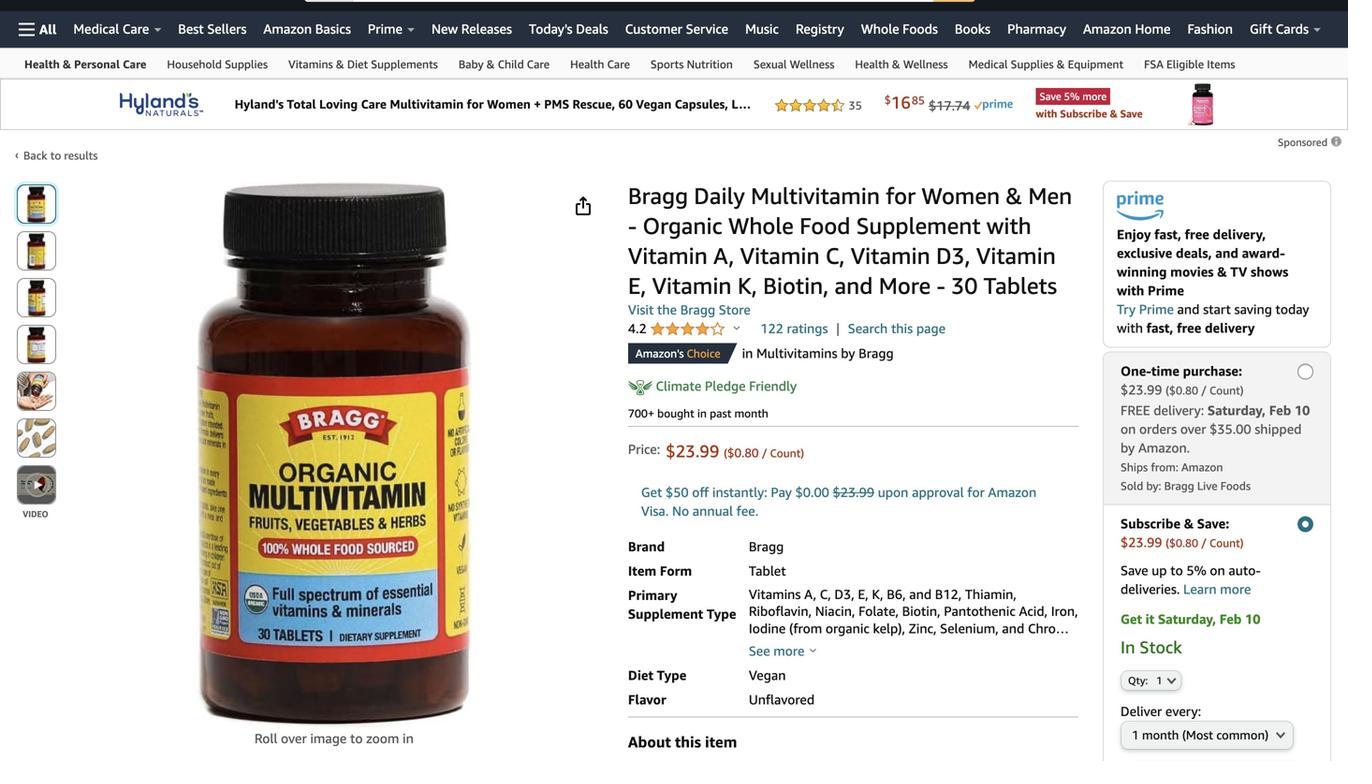 Task type: locate. For each thing, give the bounding box(es) containing it.
30
[[952, 272, 978, 299]]

1 vertical spatial prime
[[1148, 283, 1185, 298]]

medical down books link
[[969, 58, 1008, 71]]

1 horizontal spatial get
[[1121, 611, 1143, 627]]

by up "ships" at the right of the page
[[1121, 440, 1135, 455]]

this left page
[[892, 321, 913, 336]]

$0.80 inside subscribe & save: $23.99 ( $0.80 / count)
[[1170, 537, 1199, 550]]

pharmacy link
[[999, 16, 1075, 42]]

prime link
[[360, 16, 423, 42]]

health down whole foods link
[[856, 58, 890, 71]]

health for health care
[[571, 58, 605, 71]]

for left 'women'
[[886, 182, 916, 209]]

popover image down (from
[[810, 648, 817, 653]]

with
[[987, 212, 1032, 239], [1117, 283, 1145, 298], [1117, 320, 1144, 336]]

2 wellness from the left
[[904, 58, 948, 71]]

1 horizontal spatial this
[[892, 321, 913, 336]]

count) down save:
[[1210, 537, 1244, 550]]

$23.99 inside subscribe & save: $23.99 ( $0.80 / count)
[[1121, 535, 1163, 550]]

1 vertical spatial d3,
[[835, 587, 855, 602]]

1 horizontal spatial health
[[571, 58, 605, 71]]

( inside subscribe & save: $23.99 ( $0.80 / count)
[[1166, 537, 1170, 550]]

upon
[[878, 485, 909, 500]]

back to results link
[[23, 149, 98, 162]]

dropdown image
[[1168, 677, 1177, 684], [1277, 731, 1286, 739]]

child
[[498, 58, 524, 71]]

popover image down store
[[734, 325, 740, 330]]

- left the 30
[[937, 272, 946, 299]]

to inside ‹ back to results
[[50, 149, 61, 162]]

health & wellness
[[856, 58, 948, 71]]

amazon basics
[[264, 21, 351, 37]]

& left personal
[[63, 58, 71, 71]]

1 horizontal spatial a,
[[805, 587, 817, 602]]

| search this page
[[837, 321, 946, 336]]

sports
[[651, 58, 684, 71]]

1 vertical spatial e,
[[858, 587, 869, 602]]

see
[[749, 644, 770, 659]]

biotin, up zinc,
[[903, 604, 941, 619]]

count) down purchase:
[[1210, 384, 1244, 397]]

None submit
[[934, 0, 976, 2], [18, 185, 55, 223], [18, 232, 55, 270], [18, 279, 55, 317], [18, 326, 55, 363], [18, 373, 55, 410], [18, 420, 55, 457], [18, 466, 55, 504], [934, 0, 976, 2], [18, 185, 55, 223], [18, 232, 55, 270], [18, 279, 55, 317], [18, 326, 55, 363], [18, 373, 55, 410], [18, 420, 55, 457], [18, 466, 55, 504]]

over right roll
[[281, 731, 307, 746]]

count) inside one-time purchase: $23.99 ( $0.80 / count) free delivery: saturday, feb 10 on orders over $35.00 shipped by amazon. ships from: amazon sold by: bragg live foods
[[1210, 384, 1244, 397]]

10 down learn more
[[1246, 611, 1261, 627]]

k, up folate, in the bottom right of the page
[[872, 587, 884, 602]]

2 supplies from the left
[[1011, 58, 1054, 71]]

supplement inside bragg daily multivitamin for women & men - organic whole food supplement with vitamin a, vitamin c, vitamin d3, vitamin e, vitamin k, biotin, and more - 30 tablets visit the bragg store
[[857, 212, 981, 239]]

10 inside one-time purchase: $23.99 ( $0.80 / count) free delivery: saturday, feb 10 on orders over $35.00 shipped by amazon. ships from: amazon sold by: bragg live foods
[[1295, 403, 1311, 418]]

e,
[[628, 272, 647, 299], [858, 587, 869, 602]]

and start saving today with
[[1117, 301, 1310, 336]]

whole up 'health & wellness' "link"
[[861, 21, 900, 37]]

/ down save:
[[1202, 537, 1207, 550]]

amazon inside the upon approval for amazon visa. no annual fee.
[[989, 485, 1037, 500]]

month down the deliver every:
[[1143, 728, 1180, 743]]

acid,
[[1020, 604, 1048, 619]]

type inside primary supplement type
[[707, 606, 737, 622]]

by down search
[[841, 346, 856, 361]]

on down free
[[1121, 421, 1136, 437]]

& left men
[[1006, 182, 1023, 209]]

$23.99 inside one-time purchase: $23.99 ( $0.80 / count) free delivery: saturday, feb 10 on orders over $35.00 shipped by amazon. ships from: amazon sold by: bragg live foods
[[1121, 382, 1163, 397]]

( for subscribe
[[1166, 537, 1170, 550]]

( down past
[[724, 447, 728, 460]]

0 horizontal spatial vitamins
[[289, 58, 333, 71]]

1 horizontal spatial over
[[1181, 421, 1207, 437]]

dropdown image right common)
[[1277, 731, 1286, 739]]

$23.99 down subscribe
[[1121, 535, 1163, 550]]

whole inside bragg daily multivitamin for women & men - organic whole food supplement with vitamin a, vitamin c, vitamin d3, vitamin e, vitamin k, biotin, and more - 30 tablets visit the bragg store
[[729, 212, 794, 239]]

with up try
[[1117, 283, 1145, 298]]

ratings
[[787, 321, 828, 336]]

by:
[[1147, 479, 1162, 492]]

supplements
[[371, 58, 438, 71]]

chro…
[[1028, 621, 1070, 636]]

to inside 'save up to 5% on auto- deliveries.'
[[1171, 563, 1184, 578]]

0 horizontal spatial month
[[735, 407, 769, 420]]

0 horizontal spatial whole
[[729, 212, 794, 239]]

vitamins inside vitamins a, c, d3, e, k, b6, and b12, thiamin, riboflavin, niacin, folate, biotin, pantothenic acid, iron, iodine (from organic kelp), zinc, selenium, and chro…
[[749, 587, 801, 602]]

health down deals
[[571, 58, 605, 71]]

amazon up equipment
[[1084, 21, 1132, 37]]

for
[[886, 182, 916, 209], [968, 485, 985, 500]]

0 horizontal spatial this
[[675, 733, 701, 751]]

1 vertical spatial 10
[[1246, 611, 1261, 627]]

vitamins down amazon basics link at left
[[289, 58, 333, 71]]

sponsored
[[1279, 136, 1331, 148]]

niacin,
[[816, 604, 856, 619]]

0 vertical spatial medical
[[73, 21, 119, 37]]

for inside bragg daily multivitamin for women & men - organic whole food supplement with vitamin a, vitamin c, vitamin d3, vitamin e, vitamin k, biotin, and more - 30 tablets visit the bragg store
[[886, 182, 916, 209]]

get for get $50 off instantly: pay $0.00 $23.99
[[641, 485, 662, 500]]

for right approval
[[968, 485, 985, 500]]

and right b6, at the right of page
[[910, 587, 932, 602]]

‹ back to results
[[15, 148, 98, 162]]

/ up get $50 off instantly: pay $0.00 $23.99
[[762, 447, 767, 460]]

$0.80 for subscribe
[[1170, 537, 1199, 550]]

bought
[[658, 407, 695, 420]]

saturday,
[[1208, 403, 1266, 418], [1159, 611, 1217, 627]]

type
[[707, 606, 737, 622], [657, 668, 687, 683]]

saturday, up the $35.00
[[1208, 403, 1266, 418]]

whole inside "navigation" navigation
[[861, 21, 900, 37]]

0 vertical spatial k,
[[738, 272, 758, 299]]

& inside enjoy fast, free delivery, exclusive deals, and award- winning movies & tv shows with prime try prime
[[1218, 264, 1228, 279]]

c, inside vitamins a, c, d3, e, k, b6, and b12, thiamin, riboflavin, niacin, folate, biotin, pantothenic acid, iron, iodine (from organic kelp), zinc, selenium, and chro…
[[820, 587, 831, 602]]

radio active image
[[1298, 516, 1314, 532]]

( inside one-time purchase: $23.99 ( $0.80 / count) free delivery: saturday, feb 10 on orders over $35.00 shipped by amazon. ships from: amazon sold by: bragg live foods
[[1166, 384, 1170, 397]]

and inside bragg daily multivitamin for women & men - organic whole food supplement with vitamin a, vitamin c, vitamin d3, vitamin e, vitamin k, biotin, and more - 30 tablets visit the bragg store
[[835, 272, 873, 299]]

2 vertical spatial in
[[403, 731, 414, 746]]

1 horizontal spatial popover image
[[810, 648, 817, 653]]

1 horizontal spatial 1
[[1157, 675, 1163, 687]]

about this item
[[628, 733, 737, 751]]

/
[[1202, 384, 1207, 397], [762, 447, 767, 460], [1202, 537, 1207, 550]]

diet up flavor
[[628, 668, 654, 683]]

(from
[[790, 621, 823, 636]]

foods up 'health & wellness' "link"
[[903, 21, 938, 37]]

video
[[23, 509, 48, 519]]

baby
[[459, 58, 484, 71]]

$0.80 up 5%
[[1170, 537, 1199, 550]]

to right back
[[50, 149, 61, 162]]

2 horizontal spatial health
[[856, 58, 890, 71]]

supplement down 'women'
[[857, 212, 981, 239]]

0 horizontal spatial diet
[[347, 58, 368, 71]]

this left "item"
[[675, 733, 701, 751]]

0 vertical spatial feb
[[1270, 403, 1292, 418]]

deals
[[576, 21, 609, 37]]

iodine
[[749, 621, 786, 636]]

diet down basics
[[347, 58, 368, 71]]

0 horizontal spatial -
[[628, 212, 637, 239]]

( inside price: $23.99 ( $0.80 / count)
[[724, 447, 728, 460]]

& left save:
[[1185, 516, 1194, 531]]

zoom
[[366, 731, 399, 746]]

1 horizontal spatial wellness
[[904, 58, 948, 71]]

count) for subscribe
[[1210, 537, 1244, 550]]

1 vertical spatial diet
[[628, 668, 654, 683]]

deals,
[[1176, 245, 1213, 261]]

every:
[[1166, 704, 1202, 719]]

None search field
[[305, 0, 976, 2]]

1 vertical spatial month
[[1143, 728, 1180, 743]]

0 vertical spatial with
[[987, 212, 1032, 239]]

0 vertical spatial for
[[886, 182, 916, 209]]

$0.80 up delivery:
[[1170, 384, 1199, 397]]

2 vertical spatial (
[[1166, 537, 1170, 550]]

0 vertical spatial count)
[[1210, 384, 1244, 397]]

0 vertical spatial month
[[735, 407, 769, 420]]

to left "zoom"
[[350, 731, 363, 746]]

0 vertical spatial /
[[1202, 384, 1207, 397]]

to for up
[[1171, 563, 1184, 578]]

popover image
[[734, 325, 740, 330], [810, 648, 817, 653]]

for inside the upon approval for amazon visa. no annual fee.
[[968, 485, 985, 500]]

in right "zoom"
[[403, 731, 414, 746]]

to for back
[[50, 149, 61, 162]]

the
[[658, 302, 677, 318]]

0 vertical spatial over
[[1181, 421, 1207, 437]]

new releases link
[[423, 16, 521, 42]]

medical
[[73, 21, 119, 37], [969, 58, 1008, 71]]

foods inside "navigation" navigation
[[903, 21, 938, 37]]

fast, down try prime link
[[1147, 320, 1174, 336]]

1 horizontal spatial dropdown image
[[1277, 731, 1286, 739]]

ships
[[1121, 461, 1149, 474]]

0 vertical spatial prime
[[368, 21, 403, 37]]

sponsored link
[[1279, 133, 1344, 152]]

climate pledge friendly
[[656, 378, 797, 394]]

medical inside 'link'
[[969, 58, 1008, 71]]

1 vertical spatial by
[[1121, 440, 1135, 455]]

0 vertical spatial in
[[742, 346, 753, 361]]

1 vertical spatial supplement
[[628, 606, 704, 622]]

dropdown image right qty: 1
[[1168, 677, 1177, 684]]

$50
[[666, 485, 689, 500]]

to right up
[[1171, 563, 1184, 578]]

supplement down "primary"
[[628, 606, 704, 622]]

and up tv
[[1216, 245, 1239, 261]]

count) inside subscribe & save: $23.99 ( $0.80 / count)
[[1210, 537, 1244, 550]]

feb
[[1270, 403, 1292, 418], [1220, 611, 1242, 627]]

1 health from the left
[[24, 58, 60, 71]]

1 vertical spatial foods
[[1221, 479, 1251, 492]]

/ for one-
[[1202, 384, 1207, 397]]

wellness inside sexual wellness 'link'
[[790, 58, 835, 71]]

0 horizontal spatial supplies
[[225, 58, 268, 71]]

d3, inside vitamins a, c, d3, e, k, b6, and b12, thiamin, riboflavin, niacin, folate, biotin, pantothenic acid, iron, iodine (from organic kelp), zinc, selenium, and chro…
[[835, 587, 855, 602]]

0 horizontal spatial biotin,
[[763, 272, 829, 299]]

1 vertical spatial to
[[1171, 563, 1184, 578]]

& down whole foods link
[[893, 58, 901, 71]]

$0.80 up instantly:
[[728, 446, 759, 460]]

0 vertical spatial c,
[[826, 242, 845, 269]]

0 vertical spatial biotin,
[[763, 272, 829, 299]]

fast, up exclusive
[[1155, 226, 1182, 242]]

1 vertical spatial free
[[1177, 320, 1202, 336]]

on up learn more link
[[1211, 563, 1226, 578]]

feb down learn more
[[1220, 611, 1242, 627]]

daily
[[694, 182, 745, 209]]

1 down deliver
[[1132, 728, 1140, 743]]

0 horizontal spatial on
[[1121, 421, 1136, 437]]

0 vertical spatial on
[[1121, 421, 1136, 437]]

saturday, right it on the right bottom of page
[[1159, 611, 1217, 627]]

vitamins & diet supplements link
[[278, 49, 449, 78]]

1 horizontal spatial whole
[[861, 21, 900, 37]]

( down subscribe
[[1166, 537, 1170, 550]]

0 vertical spatial diet
[[347, 58, 368, 71]]

supplies inside 'link'
[[1011, 58, 1054, 71]]

1 vertical spatial count)
[[770, 447, 805, 460]]

bragg inside one-time purchase: $23.99 ( $0.80 / count) free delivery: saturday, feb 10 on orders over $35.00 shipped by amazon. ships from: amazon sold by: bragg live foods
[[1165, 479, 1195, 492]]

health care link
[[560, 49, 641, 78]]

medical up personal
[[73, 21, 119, 37]]

1 horizontal spatial medical
[[969, 58, 1008, 71]]

popover image inside see more button
[[810, 648, 817, 653]]

new releases
[[432, 21, 512, 37]]

- left organic
[[628, 212, 637, 239]]

free
[[1185, 226, 1210, 242], [1177, 320, 1202, 336]]

amazon up live
[[1182, 461, 1224, 474]]

vitamins inside "navigation" navigation
[[289, 58, 333, 71]]

medical for medical supplies & equipment
[[969, 58, 1008, 71]]

c, down "food"
[[826, 242, 845, 269]]

3 health from the left
[[856, 58, 890, 71]]

prime right try
[[1140, 301, 1174, 317]]

e, inside bragg daily multivitamin for women & men - organic whole food supplement with vitamin a, vitamin c, vitamin d3, vitamin e, vitamin k, biotin, and more - 30 tablets visit the bragg store
[[628, 272, 647, 299]]

vitamin up the visit the bragg store link at the top of page
[[652, 272, 732, 299]]

$0.80 inside price: $23.99 ( $0.80 / count)
[[728, 446, 759, 460]]

1 vertical spatial c,
[[820, 587, 831, 602]]

whole
[[861, 21, 900, 37], [729, 212, 794, 239]]

& left equipment
[[1057, 58, 1065, 71]]

learn more link
[[1184, 581, 1252, 597]]

supplement inside primary supplement type
[[628, 606, 704, 622]]

sellers
[[207, 21, 247, 37]]

1 vertical spatial biotin,
[[903, 604, 941, 619]]

health
[[24, 58, 60, 71], [571, 58, 605, 71], [856, 58, 890, 71]]

item
[[705, 733, 737, 751]]

1 vertical spatial 1
[[1132, 728, 1140, 743]]

2 vertical spatial $0.80
[[1170, 537, 1199, 550]]

0 vertical spatial type
[[707, 606, 737, 622]]

1 vertical spatial vitamins
[[749, 587, 801, 602]]

health down all button on the top of the page
[[24, 58, 60, 71]]

type up flavor
[[657, 668, 687, 683]]

month right past
[[735, 407, 769, 420]]

month
[[735, 407, 769, 420], [1143, 728, 1180, 743]]

1 horizontal spatial foods
[[1221, 479, 1251, 492]]

& inside 'link'
[[63, 58, 71, 71]]

1 horizontal spatial for
[[968, 485, 985, 500]]

0 horizontal spatial d3,
[[835, 587, 855, 602]]

winning
[[1117, 264, 1167, 279]]

foods right live
[[1221, 479, 1251, 492]]

/ inside price: $23.99 ( $0.80 / count)
[[762, 447, 767, 460]]

wellness down registry link
[[790, 58, 835, 71]]

equipment
[[1068, 58, 1124, 71]]

with inside bragg daily multivitamin for women & men - organic whole food supplement with vitamin a, vitamin c, vitamin d3, vitamin e, vitamin k, biotin, and more - 30 tablets visit the bragg store
[[987, 212, 1032, 239]]

with inside enjoy fast, free delivery, exclusive deals, and award- winning movies & tv shows with prime try prime
[[1117, 283, 1145, 298]]

c, up niacin,
[[820, 587, 831, 602]]

health for health & wellness
[[856, 58, 890, 71]]

1 horizontal spatial -
[[937, 272, 946, 299]]

over inside one-time purchase: $23.99 ( $0.80 / count) free delivery: saturday, feb 10 on orders over $35.00 shipped by amazon. ships from: amazon sold by: bragg live foods
[[1181, 421, 1207, 437]]

registry
[[796, 21, 845, 37]]

1 supplies from the left
[[225, 58, 268, 71]]

thiamin,
[[966, 587, 1017, 602]]

0 horizontal spatial foods
[[903, 21, 938, 37]]

2 health from the left
[[571, 58, 605, 71]]

a, up niacin,
[[805, 587, 817, 602]]

amazon prime logo image
[[1117, 191, 1164, 225]]

1 horizontal spatial supplies
[[1011, 58, 1054, 71]]

today
[[1276, 301, 1310, 317]]

1 horizontal spatial d3,
[[937, 242, 971, 269]]

1 vertical spatial $0.80
[[728, 446, 759, 460]]

0 horizontal spatial e,
[[628, 272, 647, 299]]

medical care link
[[65, 16, 170, 42]]

in left past
[[698, 407, 707, 420]]

k, up store
[[738, 272, 758, 299]]

subscribe
[[1121, 516, 1181, 531]]

on inside one-time purchase: $23.99 ( $0.80 / count) free delivery: saturday, feb 10 on orders over $35.00 shipped by amazon. ships from: amazon sold by: bragg live foods
[[1121, 421, 1136, 437]]

& left tv
[[1218, 264, 1228, 279]]

-
[[628, 212, 637, 239], [937, 272, 946, 299]]

wellness inside 'health & wellness' "link"
[[904, 58, 948, 71]]

/ inside one-time purchase: $23.99 ( $0.80 / count) free delivery: saturday, feb 10 on orders over $35.00 shipped by amazon. ships from: amazon sold by: bragg live foods
[[1202, 384, 1207, 397]]

1 vertical spatial for
[[968, 485, 985, 500]]

10
[[1295, 403, 1311, 418], [1246, 611, 1261, 627]]

1 vertical spatial a,
[[805, 587, 817, 602]]

0 horizontal spatial to
[[50, 149, 61, 162]]

vegan
[[749, 668, 786, 683]]

& inside "link"
[[893, 58, 901, 71]]

tablet
[[749, 563, 786, 579]]

vitamin
[[628, 242, 708, 269], [741, 242, 820, 269], [851, 242, 931, 269], [977, 242, 1056, 269], [652, 272, 732, 299]]

health inside "link"
[[856, 58, 890, 71]]

( down time
[[1166, 384, 1170, 397]]

2 vertical spatial count)
[[1210, 537, 1244, 550]]

0 horizontal spatial by
[[841, 346, 856, 361]]

1 vertical spatial medical
[[969, 58, 1008, 71]]

and up "fast, free delivery"
[[1178, 301, 1200, 317]]

0 vertical spatial (
[[1166, 384, 1170, 397]]

baby & child care
[[459, 58, 550, 71]]

$0.80 inside one-time purchase: $23.99 ( $0.80 / count) free delivery: saturday, feb 10 on orders over $35.00 shipped by amazon. ships from: amazon sold by: bragg live foods
[[1170, 384, 1199, 397]]

/ inside subscribe & save: $23.99 ( $0.80 / count)
[[1202, 537, 1207, 550]]

1 horizontal spatial to
[[350, 731, 363, 746]]

deliver every:
[[1121, 704, 1202, 719]]

feb up shipped
[[1270, 403, 1292, 418]]

navigation navigation
[[0, 0, 1349, 79]]

0 vertical spatial by
[[841, 346, 856, 361]]

radio inactive image
[[1298, 364, 1314, 380]]

back
[[23, 149, 47, 162]]

0 vertical spatial d3,
[[937, 242, 971, 269]]

and up search
[[835, 272, 873, 299]]

0 horizontal spatial supplement
[[628, 606, 704, 622]]

form
[[660, 563, 692, 579]]

1 horizontal spatial 10
[[1295, 403, 1311, 418]]

a, inside vitamins a, c, d3, e, k, b6, and b12, thiamin, riboflavin, niacin, folate, biotin, pantothenic acid, iron, iodine (from organic kelp), zinc, selenium, and chro…
[[805, 587, 817, 602]]

one-time purchase: $23.99 ( $0.80 / count) free delivery: saturday, feb 10 on orders over $35.00 shipped by amazon. ships from: amazon sold by: bragg live foods
[[1121, 363, 1311, 492]]

biotin, up 122 ratings
[[763, 272, 829, 299]]

1 wellness from the left
[[790, 58, 835, 71]]

vitamins for vitamins & diet supplements
[[289, 58, 333, 71]]

roll
[[255, 731, 278, 746]]

1 vertical spatial this
[[675, 733, 701, 751]]

0 vertical spatial this
[[892, 321, 913, 336]]

bragg down the from:
[[1165, 479, 1195, 492]]

d3, up the 30
[[937, 242, 971, 269]]

page
[[917, 321, 946, 336]]

vitamins up riboflavin,
[[749, 587, 801, 602]]

1 vertical spatial /
[[762, 447, 767, 460]]

sold
[[1121, 479, 1144, 492]]

fsa
[[1145, 58, 1164, 71]]

1 vertical spatial with
[[1117, 283, 1145, 298]]

supplies for medical
[[1011, 58, 1054, 71]]

(
[[1166, 384, 1170, 397], [724, 447, 728, 460], [1166, 537, 1170, 550]]

0 horizontal spatial for
[[886, 182, 916, 209]]

whole down daily
[[729, 212, 794, 239]]

0 vertical spatial saturday,
[[1208, 403, 1266, 418]]

with down men
[[987, 212, 1032, 239]]

climate pledge friendly image
[[628, 379, 653, 396]]

0 vertical spatial 1
[[1157, 675, 1163, 687]]

health inside 'link'
[[24, 58, 60, 71]]

0 horizontal spatial health
[[24, 58, 60, 71]]

free left "delivery"
[[1177, 320, 1202, 336]]

with inside and start saving today with
[[1117, 320, 1144, 336]]

count) up pay
[[770, 447, 805, 460]]

& inside 'link'
[[1057, 58, 1065, 71]]

supplies down "sellers" on the left top of the page
[[225, 58, 268, 71]]

1 horizontal spatial by
[[1121, 440, 1135, 455]]

roll over image to zoom in
[[255, 731, 414, 746]]

0 vertical spatial foods
[[903, 21, 938, 37]]

0 vertical spatial $0.80
[[1170, 384, 1199, 397]]

pharmacy
[[1008, 21, 1067, 37]]

vitamin up more
[[851, 242, 931, 269]]

supplies for household
[[225, 58, 268, 71]]

1 vertical spatial on
[[1211, 563, 1226, 578]]

climate pledge friendly link
[[628, 378, 797, 396]]

0 vertical spatial get
[[641, 485, 662, 500]]

2 vertical spatial with
[[1117, 320, 1144, 336]]

count) inside price: $23.99 ( $0.80 / count)
[[770, 447, 805, 460]]

it
[[1146, 611, 1155, 627]]

by
[[841, 346, 856, 361], [1121, 440, 1135, 455]]

household supplies
[[167, 58, 268, 71]]

amazon right approval
[[989, 485, 1037, 500]]

care right personal
[[123, 58, 147, 71]]

supplies down pharmacy link at top
[[1011, 58, 1054, 71]]

by inside one-time purchase: $23.99 ( $0.80 / count) free delivery: saturday, feb 10 on orders over $35.00 shipped by amazon. ships from: amazon sold by: bragg live foods
[[1121, 440, 1135, 455]]

auto-
[[1229, 563, 1261, 578]]

type left iodine
[[707, 606, 737, 622]]

1 horizontal spatial supplement
[[857, 212, 981, 239]]

0 vertical spatial whole
[[861, 21, 900, 37]]

wellness
[[790, 58, 835, 71], [904, 58, 948, 71]]

customer
[[625, 21, 683, 37]]



Task type: describe. For each thing, give the bounding box(es) containing it.
cards
[[1276, 21, 1309, 37]]

none search field inside "navigation" navigation
[[305, 0, 976, 2]]

care inside 'link'
[[123, 58, 147, 71]]

gift cards
[[1250, 21, 1309, 37]]

health for health & personal care
[[24, 58, 60, 71]]

new
[[432, 21, 458, 37]]

women
[[922, 182, 1000, 209]]

delivery:
[[1154, 403, 1205, 418]]

and inside and start saving today with
[[1178, 301, 1200, 317]]

approval
[[912, 485, 964, 500]]

service
[[686, 21, 729, 37]]

|
[[837, 321, 840, 336]]

k, inside vitamins a, c, d3, e, k, b6, and b12, thiamin, riboflavin, niacin, folate, biotin, pantothenic acid, iron, iodine (from organic kelp), zinc, selenium, and chro…
[[872, 587, 884, 602]]

diet type
[[628, 668, 687, 683]]

tablets
[[984, 272, 1058, 299]]

amazon inside one-time purchase: $23.99 ( $0.80 / count) free delivery: saturday, feb 10 on orders over $35.00 shipped by amazon. ships from: amazon sold by: bragg live foods
[[1182, 461, 1224, 474]]

d3, inside bragg daily multivitamin for women & men - organic whole food supplement with vitamin a, vitamin c, vitamin d3, vitamin e, vitamin k, biotin, and more - 30 tablets visit the bragg store
[[937, 242, 971, 269]]

item form
[[628, 563, 692, 579]]

c, inside bragg daily multivitamin for women & men - organic whole food supplement with vitamin a, vitamin c, vitamin d3, vitamin e, vitamin k, biotin, and more - 30 tablets visit the bragg store
[[826, 242, 845, 269]]

food
[[800, 212, 851, 239]]

k, inside bragg daily multivitamin for women & men - organic whole food supplement with vitamin a, vitamin c, vitamin d3, vitamin e, vitamin k, biotin, and more - 30 tablets visit the bragg store
[[738, 272, 758, 299]]

1 vertical spatial type
[[657, 668, 687, 683]]

selenium,
[[941, 621, 999, 636]]

stock
[[1140, 637, 1183, 657]]

foods inside one-time purchase: $23.99 ( $0.80 / count) free delivery: saturday, feb 10 on orders over $35.00 shipped by amazon. ships from: amazon sold by: bragg live foods
[[1221, 479, 1251, 492]]

health care
[[571, 58, 630, 71]]

& down basics
[[336, 58, 344, 71]]

leave feedback on sponsored ad element
[[1279, 136, 1344, 148]]

biotin, inside vitamins a, c, d3, e, k, b6, and b12, thiamin, riboflavin, niacin, folate, biotin, pantothenic acid, iron, iodine (from organic kelp), zinc, selenium, and chro…
[[903, 604, 941, 619]]

2 vertical spatial prime
[[1140, 301, 1174, 317]]

a, inside bragg daily multivitamin for women & men - organic whole food supplement with vitamin a, vitamin c, vitamin d3, vitamin e, vitamin k, biotin, and more - 30 tablets visit the bragg store
[[714, 242, 735, 269]]

in
[[1121, 637, 1136, 657]]

primary
[[628, 588, 678, 603]]

folate,
[[859, 604, 899, 619]]

unflavored
[[749, 692, 815, 708]]

price: $23.99 ( $0.80 / count)
[[628, 441, 805, 461]]

1 horizontal spatial month
[[1143, 728, 1180, 743]]

today's
[[529, 21, 573, 37]]

subscribe & save: $23.99 ( $0.80 / count)
[[1121, 516, 1244, 550]]

health & personal care
[[24, 58, 147, 71]]

amazon home link
[[1075, 16, 1180, 42]]

vitamin down "food"
[[741, 242, 820, 269]]

deliver
[[1121, 704, 1163, 719]]

care right child
[[527, 58, 550, 71]]

get $50 off instantly: pay $0.00 $23.99
[[641, 485, 875, 500]]

1 vertical spatial fast,
[[1147, 320, 1174, 336]]

delivery,
[[1213, 226, 1267, 242]]

in multivitamins by bragg
[[742, 346, 894, 361]]

on inside 'save up to 5% on auto- deliveries.'
[[1211, 563, 1226, 578]]

fashion link
[[1180, 16, 1242, 42]]

choice
[[687, 347, 721, 360]]

$23.99 left the upon
[[833, 485, 875, 500]]

saturday, inside one-time purchase: $23.99 ( $0.80 / count) free delivery: saturday, feb 10 on orders over $35.00 shipped by amazon. ships from: amazon sold by: bragg live foods
[[1208, 403, 1266, 418]]

bragg up tablet
[[749, 539, 784, 554]]

and down the acid,
[[1003, 621, 1025, 636]]

bragg up the 4.2 button
[[681, 302, 716, 318]]

0 horizontal spatial dropdown image
[[1168, 677, 1177, 684]]

save up to 5% on auto- deliveries.
[[1121, 563, 1261, 597]]

nutrition
[[687, 58, 733, 71]]

tv
[[1231, 264, 1248, 279]]

& inside subscribe & save: $23.99 ( $0.80 / count)
[[1185, 516, 1194, 531]]

enjoy fast, free delivery, exclusive deals, and award- winning movies & tv shows with prime try prime
[[1117, 226, 1289, 317]]

1 vertical spatial in
[[698, 407, 707, 420]]

see more
[[749, 644, 805, 659]]

shipped
[[1255, 421, 1302, 437]]

medical for medical care
[[73, 21, 119, 37]]

health & wellness link
[[845, 49, 959, 78]]

1 vertical spatial dropdown image
[[1277, 731, 1286, 739]]

free inside enjoy fast, free delivery, exclusive deals, and award- winning movies & tv shows with prime try prime
[[1185, 226, 1210, 242]]

pay
[[771, 485, 792, 500]]

medical care
[[73, 21, 149, 37]]

amazon home
[[1084, 21, 1171, 37]]

( for one-
[[1166, 384, 1170, 397]]

bragg up organic
[[628, 182, 688, 209]]

b6,
[[887, 587, 906, 602]]

save:
[[1198, 516, 1230, 531]]

multivitamins
[[757, 346, 838, 361]]

4.2
[[628, 321, 650, 336]]

e, inside vitamins a, c, d3, e, k, b6, and b12, thiamin, riboflavin, niacin, folate, biotin, pantothenic acid, iron, iodine (from organic kelp), zinc, selenium, and chro…
[[858, 587, 869, 602]]

700+ bought in past month
[[628, 407, 769, 420]]

/ for subscribe
[[1202, 537, 1207, 550]]

1 vertical spatial -
[[937, 272, 946, 299]]

customer service
[[625, 21, 729, 37]]

time
[[1152, 363, 1180, 379]]

off
[[692, 485, 709, 500]]

men
[[1029, 182, 1073, 209]]

instantly:
[[713, 485, 768, 500]]

vitamins a, c, d3, e, k, b6, and b12, thiamin, riboflavin, niacin, folate, biotin, pantothenic acid, iron, iodine (from organic kelp), zinc, selenium, and chro…
[[749, 587, 1079, 636]]

fee.
[[737, 503, 759, 519]]

amazon left basics
[[264, 21, 312, 37]]

vitamin down organic
[[628, 242, 708, 269]]

results
[[64, 149, 98, 162]]

biotin, inside bragg daily multivitamin for women & men - organic whole food supplement with vitamin a, vitamin c, vitamin d3, vitamin e, vitamin k, biotin, and more - 30 tablets visit the bragg store
[[763, 272, 829, 299]]

care down deals
[[608, 58, 630, 71]]

0 horizontal spatial feb
[[1220, 611, 1242, 627]]

0 horizontal spatial 1
[[1132, 728, 1140, 743]]

customer service link
[[617, 16, 737, 42]]

search this page link
[[848, 319, 946, 338]]

common)
[[1217, 728, 1269, 743]]

eligible
[[1167, 58, 1205, 71]]

0 horizontal spatial 10
[[1246, 611, 1261, 627]]

music link
[[737, 16, 788, 42]]

1 vertical spatial over
[[281, 731, 307, 746]]

from:
[[1151, 461, 1179, 474]]

2 vertical spatial to
[[350, 731, 363, 746]]

get it saturday, feb 10
[[1121, 611, 1261, 627]]

basics
[[315, 21, 351, 37]]

free
[[1121, 403, 1151, 418]]

& inside bragg daily multivitamin for women & men - organic whole food supplement with vitamin a, vitamin c, vitamin d3, vitamin e, vitamin k, biotin, and more - 30 tablets visit the bragg store
[[1006, 182, 1023, 209]]

diet inside "navigation" navigation
[[347, 58, 368, 71]]

in stock
[[1121, 637, 1183, 657]]

whole foods
[[861, 21, 938, 37]]

1 horizontal spatial diet
[[628, 668, 654, 683]]

one-
[[1121, 363, 1152, 379]]

releases
[[462, 21, 512, 37]]

popover image inside the 4.2 button
[[734, 325, 740, 330]]

organic
[[826, 621, 870, 636]]

all
[[39, 22, 57, 37]]

fsa eligible items link
[[1134, 49, 1246, 78]]

$0.80 for one-
[[1170, 384, 1199, 397]]

& right baby at the top of the page
[[487, 58, 495, 71]]

bragg down search
[[859, 346, 894, 361]]

get for get it saturday, feb 10
[[1121, 611, 1143, 627]]

2 horizontal spatial in
[[742, 346, 753, 361]]

$23.99 down 700+ bought in past month
[[666, 441, 720, 461]]

count) for one-
[[1210, 384, 1244, 397]]

care left best
[[123, 21, 149, 37]]

sexual wellness link
[[744, 49, 845, 78]]

bragg daily multivitamin for women &amp; men - organic whole food supplement with vitamin a, vitamin c, vitamin d3, vitamin e, vitamin k, biotin, and more - 30 tablets image
[[195, 181, 473, 730]]

prime inside "navigation" navigation
[[368, 21, 403, 37]]

fast, inside enjoy fast, free delivery, exclusive deals, and award- winning movies & tv shows with prime try prime
[[1155, 226, 1182, 242]]

whole foods link
[[853, 16, 947, 42]]

books
[[955, 21, 991, 37]]

live
[[1198, 479, 1218, 492]]

122 ratings link
[[761, 321, 828, 336]]

feb inside one-time purchase: $23.99 ( $0.80 / count) free delivery: saturday, feb 10 on orders over $35.00 shipped by amazon. ships from: amazon sold by: bragg live foods
[[1270, 403, 1292, 418]]

vitamins for vitamins a, c, d3, e, k, b6, and b12, thiamin, riboflavin, niacin, folate, biotin, pantothenic acid, iron, iodine (from organic kelp), zinc, selenium, and chro…
[[749, 587, 801, 602]]

vitamin up tablets
[[977, 242, 1056, 269]]

household supplies link
[[157, 49, 278, 78]]

try
[[1117, 301, 1136, 317]]

purchase:
[[1184, 363, 1243, 379]]

1 vertical spatial saturday,
[[1159, 611, 1217, 627]]

qty: 1
[[1129, 675, 1163, 687]]

music
[[746, 21, 779, 37]]

and inside enjoy fast, free delivery, exclusive deals, and award- winning movies & tv shows with prime try prime
[[1216, 245, 1239, 261]]

award-
[[1243, 245, 1286, 261]]

organic
[[643, 212, 723, 239]]



Task type: vqa. For each thing, say whether or not it's contained in the screenshot.


